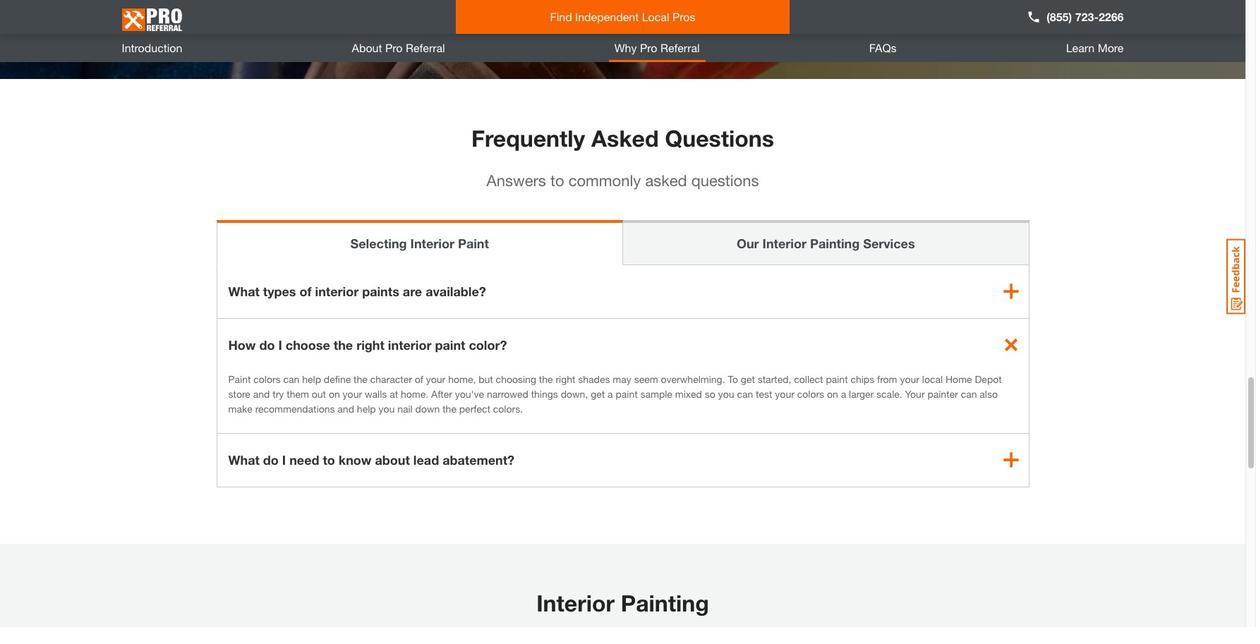 Task type: locate. For each thing, give the bounding box(es) containing it.
do for what
[[263, 452, 279, 468]]

paint down may
[[616, 388, 638, 400]]

get down shades
[[591, 388, 605, 400]]

colors up "try"
[[254, 373, 281, 385]]

need
[[290, 452, 320, 468]]

1 horizontal spatial pro
[[640, 41, 658, 54]]

are
[[403, 284, 422, 299]]

choose
[[286, 337, 330, 353]]

0 horizontal spatial pro
[[386, 41, 403, 54]]

interior left paints
[[315, 284, 359, 299]]

0 horizontal spatial painting
[[621, 590, 710, 617]]

interior painting
[[537, 590, 710, 617]]

find
[[550, 10, 572, 23]]

1 horizontal spatial of
[[415, 373, 424, 385]]

test
[[756, 388, 773, 400]]

seem
[[635, 373, 659, 385]]

0 vertical spatial paint
[[435, 337, 466, 353]]

the
[[334, 337, 353, 353], [354, 373, 368, 385], [539, 373, 553, 385], [443, 403, 457, 415]]

1 vertical spatial i
[[282, 452, 286, 468]]

paint up store
[[228, 373, 251, 385]]

1 referral from the left
[[406, 41, 445, 54]]

1 pro from the left
[[386, 41, 403, 54]]

0 horizontal spatial a
[[608, 388, 613, 400]]

paint left chips
[[826, 373, 848, 385]]

1 vertical spatial to
[[323, 452, 335, 468]]

0 vertical spatial right
[[357, 337, 385, 353]]

2 what from the top
[[228, 452, 260, 468]]

0 horizontal spatial colors
[[254, 373, 281, 385]]

learn
[[1067, 41, 1095, 54]]

do left need
[[263, 452, 279, 468]]

to
[[728, 373, 739, 385]]

0 vertical spatial paint
[[458, 236, 489, 251]]

0 horizontal spatial interior
[[411, 236, 455, 251]]

1 vertical spatial and
[[338, 403, 354, 415]]

to
[[551, 171, 565, 190], [323, 452, 335, 468]]

2 referral from the left
[[661, 41, 700, 54]]

0 horizontal spatial referral
[[406, 41, 445, 54]]

colors
[[254, 373, 281, 385], [798, 388, 825, 400]]

so
[[705, 388, 716, 400]]

0 vertical spatial do
[[260, 337, 275, 353]]

1 horizontal spatial a
[[842, 388, 847, 400]]

0 horizontal spatial on
[[329, 388, 340, 400]]

answers
[[487, 171, 546, 190]]

0 vertical spatial of
[[300, 284, 312, 299]]

find independent local pros
[[550, 10, 696, 23]]

can
[[284, 373, 300, 385], [738, 388, 754, 400], [962, 388, 978, 400]]

and
[[253, 388, 270, 400], [338, 403, 354, 415]]

can down home
[[962, 388, 978, 400]]

can up them
[[284, 373, 300, 385]]

collect
[[795, 373, 824, 385]]

0 vertical spatial i
[[279, 337, 282, 353]]

i for choose
[[279, 337, 282, 353]]

the up define
[[334, 337, 353, 353]]

0 horizontal spatial get
[[591, 388, 605, 400]]

introduction
[[122, 41, 183, 54]]

(855) 723-2266
[[1047, 10, 1125, 23]]

local
[[642, 10, 670, 23]]

our
[[737, 236, 760, 251]]

2 horizontal spatial can
[[962, 388, 978, 400]]

1 horizontal spatial get
[[741, 373, 755, 385]]

right up character
[[357, 337, 385, 353]]

paint up home,
[[435, 337, 466, 353]]

1 horizontal spatial help
[[357, 403, 376, 415]]

1 what from the top
[[228, 284, 260, 299]]

1 horizontal spatial paint
[[458, 236, 489, 251]]

1 horizontal spatial to
[[551, 171, 565, 190]]

asked
[[646, 171, 688, 190]]

2 horizontal spatial interior
[[763, 236, 807, 251]]

character
[[371, 373, 412, 385]]

1 vertical spatial paint
[[228, 373, 251, 385]]

your up your
[[901, 373, 920, 385]]

a left larger
[[842, 388, 847, 400]]

on
[[329, 388, 340, 400], [828, 388, 839, 400]]

1 horizontal spatial paint
[[616, 388, 638, 400]]

what left types
[[228, 284, 260, 299]]

you down at
[[379, 403, 395, 415]]

of up home.
[[415, 373, 424, 385]]

1 vertical spatial colors
[[798, 388, 825, 400]]

painting
[[811, 236, 860, 251], [621, 590, 710, 617]]

1 horizontal spatial interior
[[537, 590, 615, 617]]

you
[[719, 388, 735, 400], [379, 403, 395, 415]]

0 vertical spatial help
[[302, 373, 321, 385]]

1 horizontal spatial and
[[338, 403, 354, 415]]

1 vertical spatial what
[[228, 452, 260, 468]]

paint
[[458, 236, 489, 251], [228, 373, 251, 385]]

i left need
[[282, 452, 286, 468]]

2 horizontal spatial paint
[[826, 373, 848, 385]]

also
[[980, 388, 999, 400]]

0 vertical spatial painting
[[811, 236, 860, 251]]

interior up character
[[388, 337, 432, 353]]

chips
[[851, 373, 875, 385]]

do right the how
[[260, 337, 275, 353]]

referral
[[406, 41, 445, 54], [661, 41, 700, 54]]

and down define
[[338, 403, 354, 415]]

0 horizontal spatial you
[[379, 403, 395, 415]]

0 horizontal spatial can
[[284, 373, 300, 385]]

referral right about
[[406, 41, 445, 54]]

to right 'answers'
[[551, 171, 565, 190]]

your up after
[[426, 373, 446, 385]]

interior
[[315, 284, 359, 299], [388, 337, 432, 353]]

0 horizontal spatial right
[[357, 337, 385, 353]]

a
[[608, 388, 613, 400], [842, 388, 847, 400]]

0 vertical spatial interior
[[315, 284, 359, 299]]

2266
[[1099, 10, 1125, 23]]

the down after
[[443, 403, 457, 415]]

0 vertical spatial you
[[719, 388, 735, 400]]

referral down pros
[[661, 41, 700, 54]]

help up out
[[302, 373, 321, 385]]

1 horizontal spatial right
[[556, 373, 576, 385]]

out
[[312, 388, 326, 400]]

1 vertical spatial of
[[415, 373, 424, 385]]

interior for our
[[763, 236, 807, 251]]

right up down,
[[556, 373, 576, 385]]

1 vertical spatial do
[[263, 452, 279, 468]]

help down walls
[[357, 403, 376, 415]]

right inside paint colors can help define the character of your home, but choosing the right shades may seem overwhelming. to get started, collect paint chips from your local home depot store and try them out on your walls at home. after you've narrowed things down, get a paint sample mixed so you can test your colors on a larger scale. your painter can also make recommendations and help you nail down the perfect colors.
[[556, 373, 576, 385]]

things
[[531, 388, 558, 400]]

you right so
[[719, 388, 735, 400]]

independent
[[576, 10, 639, 23]]

paint up available?
[[458, 236, 489, 251]]

try
[[273, 388, 284, 400]]

0 horizontal spatial to
[[323, 452, 335, 468]]

and left "try"
[[253, 388, 270, 400]]

shades
[[579, 373, 610, 385]]

1 horizontal spatial referral
[[661, 41, 700, 54]]

of right types
[[300, 284, 312, 299]]

referral for why pro referral
[[661, 41, 700, 54]]

1 vertical spatial paint
[[826, 373, 848, 385]]

get right to
[[741, 373, 755, 385]]

1 vertical spatial you
[[379, 403, 395, 415]]

frequently asked questions
[[472, 125, 775, 152]]

on left larger
[[828, 388, 839, 400]]

0 horizontal spatial interior
[[315, 284, 359, 299]]

a down may
[[608, 388, 613, 400]]

1 horizontal spatial colors
[[798, 388, 825, 400]]

your
[[426, 373, 446, 385], [901, 373, 920, 385], [343, 388, 362, 400], [776, 388, 795, 400]]

paint
[[435, 337, 466, 353], [826, 373, 848, 385], [616, 388, 638, 400]]

interior
[[411, 236, 455, 251], [763, 236, 807, 251], [537, 590, 615, 617]]

pro right why
[[640, 41, 658, 54]]

0 horizontal spatial and
[[253, 388, 270, 400]]

do
[[260, 337, 275, 353], [263, 452, 279, 468]]

sample
[[641, 388, 673, 400]]

1 vertical spatial help
[[357, 403, 376, 415]]

0 vertical spatial what
[[228, 284, 260, 299]]

types
[[263, 284, 296, 299]]

i left the choose
[[279, 337, 282, 353]]

depot
[[976, 373, 1002, 385]]

0 vertical spatial to
[[551, 171, 565, 190]]

what do i need to know about lead abatement?
[[228, 452, 515, 468]]

0 vertical spatial get
[[741, 373, 755, 385]]

know
[[339, 452, 372, 468]]

find independent local pros button
[[456, 0, 790, 34]]

0 horizontal spatial of
[[300, 284, 312, 299]]

what down make at the left bottom of page
[[228, 452, 260, 468]]

0 horizontal spatial paint
[[228, 373, 251, 385]]

colors down collect
[[798, 388, 825, 400]]

pro right about
[[386, 41, 403, 54]]

1 vertical spatial right
[[556, 373, 576, 385]]

what for what do i need to know about lead abatement?
[[228, 452, 260, 468]]

723-
[[1076, 10, 1099, 23]]

what for what types of interior paints are available?
[[228, 284, 260, 299]]

1 vertical spatial interior
[[388, 337, 432, 353]]

can left test
[[738, 388, 754, 400]]

2 pro from the left
[[640, 41, 658, 54]]

on down define
[[329, 388, 340, 400]]

paint inside paint colors can help define the character of your home, but choosing the right shades may seem overwhelming. to get started, collect paint chips from your local home depot store and try them out on your walls at home. after you've narrowed things down, get a paint sample mixed so you can test your colors on a larger scale. your painter can also make recommendations and help you nail down the perfect colors.
[[228, 373, 251, 385]]

selecting
[[351, 236, 407, 251]]

to right need
[[323, 452, 335, 468]]

selecting interior paint
[[351, 236, 489, 251]]

narrowed
[[487, 388, 529, 400]]

1 a from the left
[[608, 388, 613, 400]]

2 a from the left
[[842, 388, 847, 400]]

perfect
[[460, 403, 491, 415]]

mixed
[[676, 388, 703, 400]]

lead
[[414, 452, 439, 468]]

(855) 723-2266 link
[[1028, 8, 1125, 25]]

learn more
[[1067, 41, 1125, 54]]

walls
[[365, 388, 387, 400]]

get
[[741, 373, 755, 385], [591, 388, 605, 400]]

1 horizontal spatial on
[[828, 388, 839, 400]]

questions
[[665, 125, 775, 152]]



Task type: vqa. For each thing, say whether or not it's contained in the screenshot.
need
yes



Task type: describe. For each thing, give the bounding box(es) containing it.
make
[[228, 403, 253, 415]]

1 vertical spatial painting
[[621, 590, 710, 617]]

pro referral logo image
[[122, 3, 182, 37]]

after
[[432, 388, 453, 400]]

painter
[[928, 388, 959, 400]]

define
[[324, 373, 351, 385]]

feedback link image
[[1227, 239, 1246, 315]]

home
[[946, 373, 973, 385]]

started,
[[758, 373, 792, 385]]

i for need
[[282, 452, 286, 468]]

them
[[287, 388, 309, 400]]

services
[[864, 236, 916, 251]]

pro for about
[[386, 41, 403, 54]]

recommendations
[[255, 403, 335, 415]]

answers to commonly asked questions
[[487, 171, 759, 190]]

commonly
[[569, 171, 641, 190]]

questions
[[692, 171, 759, 190]]

but
[[479, 373, 493, 385]]

down
[[416, 403, 440, 415]]

referral for about pro referral
[[406, 41, 445, 54]]

scale.
[[877, 388, 903, 400]]

how
[[228, 337, 256, 353]]

1 horizontal spatial you
[[719, 388, 735, 400]]

overwhelming.
[[661, 373, 726, 385]]

1 on from the left
[[329, 388, 340, 400]]

paint colors can help define the character of your home, but choosing the right shades may seem overwhelming. to get started, collect paint chips from your local home depot store and try them out on your walls at home. after you've narrowed things down, get a paint sample mixed so you can test your colors on a larger scale. your painter can also make recommendations and help you nail down the perfect colors.
[[228, 373, 1002, 415]]

the up things
[[539, 373, 553, 385]]

nail
[[398, 403, 413, 415]]

why
[[615, 41, 637, 54]]

faqs
[[870, 41, 897, 54]]

asked
[[592, 125, 659, 152]]

do for how
[[260, 337, 275, 353]]

about pro referral
[[352, 41, 445, 54]]

from
[[878, 373, 898, 385]]

of inside paint colors can help define the character of your home, but choosing the right shades may seem overwhelming. to get started, collect paint chips from your local home depot store and try them out on your walls at home. after you've narrowed things down, get a paint sample mixed so you can test your colors on a larger scale. your painter can also make recommendations and help you nail down the perfect colors.
[[415, 373, 424, 385]]

you've
[[455, 388, 484, 400]]

colors.
[[493, 403, 523, 415]]

(855)
[[1047, 10, 1073, 23]]

0 horizontal spatial paint
[[435, 337, 466, 353]]

0 horizontal spatial help
[[302, 373, 321, 385]]

down,
[[561, 388, 588, 400]]

0 vertical spatial and
[[253, 388, 270, 400]]

your down started,
[[776, 388, 795, 400]]

home.
[[401, 388, 429, 400]]

pros
[[673, 10, 696, 23]]

abatement?
[[443, 452, 515, 468]]

how do i choose the right interior paint color?
[[228, 337, 507, 353]]

the up walls
[[354, 373, 368, 385]]

local
[[923, 373, 944, 385]]

about
[[375, 452, 410, 468]]

your down define
[[343, 388, 362, 400]]

available?
[[426, 284, 486, 299]]

larger
[[850, 388, 874, 400]]

2 vertical spatial paint
[[616, 388, 638, 400]]

frequently
[[472, 125, 586, 152]]

home,
[[449, 373, 476, 385]]

1 horizontal spatial interior
[[388, 337, 432, 353]]

1 horizontal spatial can
[[738, 388, 754, 400]]

2 on from the left
[[828, 388, 839, 400]]

what types of interior paints are available?
[[228, 284, 486, 299]]

1 horizontal spatial painting
[[811, 236, 860, 251]]

at
[[390, 388, 398, 400]]

about
[[352, 41, 382, 54]]

may
[[613, 373, 632, 385]]

why pro referral
[[615, 41, 700, 54]]

interior for selecting
[[411, 236, 455, 251]]

choosing
[[496, 373, 537, 385]]

your
[[906, 388, 925, 400]]

paints
[[362, 284, 400, 299]]

our interior painting services
[[737, 236, 916, 251]]

store
[[228, 388, 251, 400]]

color?
[[469, 337, 507, 353]]

0 vertical spatial colors
[[254, 373, 281, 385]]

1 vertical spatial get
[[591, 388, 605, 400]]

pro for why
[[640, 41, 658, 54]]

more
[[1099, 41, 1125, 54]]



